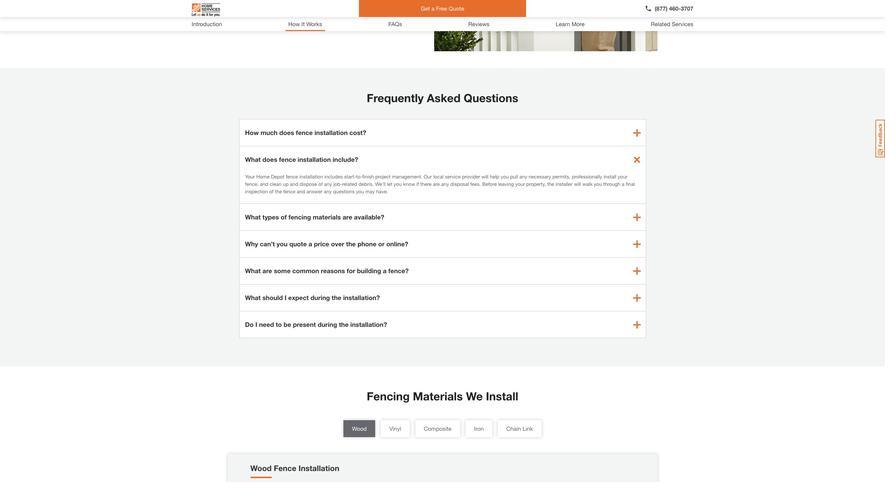 Task type: locate. For each thing, give the bounding box(es) containing it.
will up before
[[482, 174, 489, 180]]

fencing materials we install
[[367, 390, 519, 403]]

what for what does fence installation include?
[[245, 156, 261, 163]]

how left much
[[245, 129, 259, 137]]

1 vertical spatial will
[[575, 181, 582, 187]]

1 horizontal spatial i
[[285, 294, 287, 302]]

wood for wood
[[352, 425, 367, 432]]

installation for includes
[[300, 174, 323, 180]]

0 horizontal spatial how
[[245, 129, 259, 137]]

feedback link image
[[876, 120, 886, 158]]

fence
[[274, 464, 297, 473]]

0 vertical spatial wood
[[352, 425, 367, 432]]

debris.
[[359, 181, 374, 187]]

during right present
[[318, 321, 337, 329]]

0 vertical spatial during
[[311, 294, 330, 302]]

a
[[432, 5, 435, 12], [622, 181, 625, 187], [309, 240, 312, 248], [383, 267, 387, 275]]

what left types
[[245, 213, 261, 221]]

what
[[245, 156, 261, 163], [245, 213, 261, 221], [245, 267, 261, 275], [245, 294, 261, 302]]

1 horizontal spatial wood
[[352, 425, 367, 432]]

1 horizontal spatial of
[[281, 213, 287, 221]]

frequently
[[367, 91, 424, 105]]

1 vertical spatial your
[[516, 181, 525, 187]]

walk
[[583, 181, 593, 187]]

2 vertical spatial of
[[281, 213, 287, 221]]

fence up depot
[[279, 156, 296, 163]]

any right 'answer' on the top left of page
[[324, 188, 332, 195]]

1 vertical spatial installation
[[298, 156, 331, 163]]

should
[[263, 294, 283, 302]]

get
[[421, 5, 430, 12]]

for
[[347, 267, 356, 275]]

and down dispose
[[297, 188, 305, 195]]

does up home
[[263, 156, 278, 163]]

install
[[486, 390, 519, 403]]

during right 'expect' on the bottom of page
[[311, 294, 330, 302]]

a left final at the right of the page
[[622, 181, 625, 187]]

1 horizontal spatial will
[[575, 181, 582, 187]]

vinyl
[[390, 425, 402, 432]]

fence?
[[389, 267, 409, 275]]

0 horizontal spatial your
[[516, 181, 525, 187]]

do it for you logo image
[[192, 0, 220, 19]]

installation?
[[343, 294, 380, 302], [351, 321, 387, 329]]

what up your
[[245, 156, 261, 163]]

of
[[319, 181, 323, 187], [269, 188, 274, 195], [281, 213, 287, 221]]

will
[[482, 174, 489, 180], [575, 181, 582, 187]]

learn more
[[556, 21, 585, 27]]

are inside your home depot  fence installation includes start-to-finish project management. our local service provider will help you pull any necessary permits, professionally install your fence, and clean up and dispose of any job-related debris. we'll let you know if there are any disposal fees. before leaving your property, the installer will walk you through a final inspection of the fence and answer any questions you may have.
[[433, 181, 440, 187]]

install
[[604, 174, 617, 180]]

does
[[280, 129, 294, 137], [263, 156, 278, 163]]

necessary
[[529, 174, 552, 180]]

your up final at the right of the page
[[618, 174, 628, 180]]

provider
[[462, 174, 481, 180]]

professionally
[[572, 174, 603, 180]]

to-
[[356, 174, 363, 180]]

frequently asked questions
[[367, 91, 519, 105]]

fence
[[296, 129, 313, 137], [279, 156, 296, 163], [286, 174, 298, 180], [283, 188, 296, 195]]

fees.
[[471, 181, 481, 187]]

what for what types of fencing materials are available?
[[245, 213, 261, 221]]

any down local
[[442, 181, 449, 187]]

0 vertical spatial installation
[[315, 129, 348, 137]]

materials
[[313, 213, 341, 221]]

3707
[[681, 5, 694, 12]]

present
[[293, 321, 316, 329]]

what down why
[[245, 267, 261, 275]]

do
[[245, 321, 254, 329]]

a right get
[[432, 5, 435, 12]]

faqs
[[389, 21, 402, 27]]

are right 'materials'
[[343, 213, 353, 221]]

460-
[[670, 5, 681, 12]]

wood inside button
[[352, 425, 367, 432]]

fence down up
[[283, 188, 296, 195]]

2 what from the top
[[245, 213, 261, 221]]

are down local
[[433, 181, 440, 187]]

wood button
[[344, 420, 376, 437]]

3 what from the top
[[245, 267, 261, 275]]

what left should
[[245, 294, 261, 302]]

0 horizontal spatial will
[[482, 174, 489, 180]]

installer
[[556, 181, 573, 187]]

we
[[466, 390, 483, 403]]

0 vertical spatial are
[[433, 181, 440, 187]]

works
[[307, 21, 322, 27]]

your
[[618, 174, 628, 180], [516, 181, 525, 187]]

are
[[433, 181, 440, 187], [343, 213, 353, 221], [263, 267, 272, 275]]

to
[[276, 321, 282, 329]]

or
[[379, 240, 385, 248]]

i right should
[[285, 294, 287, 302]]

0 vertical spatial how
[[289, 21, 300, 27]]

quote
[[449, 5, 465, 12]]

2 vertical spatial are
[[263, 267, 272, 275]]

you down debris.
[[356, 188, 364, 195]]

what are some common reasons for building a fence?
[[245, 267, 409, 275]]

wood
[[352, 425, 367, 432], [251, 464, 272, 473]]

4 what from the top
[[245, 294, 261, 302]]

related services
[[651, 21, 694, 27]]

installation inside your home depot  fence installation includes start-to-finish project management. our local service provider will help you pull any necessary permits, professionally install your fence, and clean up and dispose of any job-related debris. we'll let you know if there are any disposal fees. before leaving your property, the installer will walk you through a final inspection of the fence and answer any questions you may have.
[[300, 174, 323, 180]]

0 vertical spatial will
[[482, 174, 489, 180]]

up
[[283, 181, 289, 187]]

1 vertical spatial of
[[269, 188, 274, 195]]

of right types
[[281, 213, 287, 221]]

1 vertical spatial wood
[[251, 464, 272, 473]]

1 vertical spatial are
[[343, 213, 353, 221]]

the
[[548, 181, 555, 187], [275, 188, 282, 195], [346, 240, 356, 248], [332, 294, 342, 302], [339, 321, 349, 329]]

0 vertical spatial does
[[280, 129, 294, 137]]

2 vertical spatial installation
[[300, 174, 323, 180]]

you up leaving
[[501, 174, 509, 180]]

will left walk in the top right of the page
[[575, 181, 582, 187]]

1 vertical spatial does
[[263, 156, 278, 163]]

i
[[285, 294, 287, 302], [256, 321, 258, 329]]

any down includes
[[324, 181, 332, 187]]

how left it
[[289, 21, 300, 27]]

do i need to be present during the installation?
[[245, 321, 387, 329]]

composite
[[424, 425, 452, 432]]

0 horizontal spatial i
[[256, 321, 258, 329]]

0 vertical spatial of
[[319, 181, 323, 187]]

does right much
[[280, 129, 294, 137]]

permits,
[[553, 174, 571, 180]]

0 horizontal spatial does
[[263, 156, 278, 163]]

your down pull
[[516, 181, 525, 187]]

wood for wood fence installation
[[251, 464, 272, 473]]

what for what should i expect during the installation?
[[245, 294, 261, 302]]

let
[[387, 181, 393, 187]]

final
[[626, 181, 635, 187]]

a left price
[[309, 240, 312, 248]]

0 vertical spatial installation?
[[343, 294, 380, 302]]

are left some
[[263, 267, 272, 275]]

2 horizontal spatial are
[[433, 181, 440, 187]]

of down clean on the top left of the page
[[269, 188, 274, 195]]

what types of fencing materials are available?
[[245, 213, 385, 221]]

what should i expect during the installation?
[[245, 294, 380, 302]]

fencing
[[289, 213, 311, 221]]

service
[[445, 174, 461, 180]]

how
[[289, 21, 300, 27], [245, 129, 259, 137]]

fence,
[[245, 181, 259, 187]]

why can't you quote a price over the phone or online?
[[245, 240, 409, 248]]

leaving
[[499, 181, 514, 187]]

project
[[376, 174, 391, 180]]

job-
[[334, 181, 342, 187]]

0 vertical spatial your
[[618, 174, 628, 180]]

1 what from the top
[[245, 156, 261, 163]]

i right do
[[256, 321, 258, 329]]

0 horizontal spatial wood
[[251, 464, 272, 473]]

your
[[245, 174, 255, 180]]

management.
[[392, 174, 423, 180]]

you right can't
[[277, 240, 288, 248]]

chain link button
[[498, 420, 542, 437]]

of up 'answer' on the top left of page
[[319, 181, 323, 187]]

1 horizontal spatial how
[[289, 21, 300, 27]]

how it works
[[289, 21, 322, 27]]

installation
[[315, 129, 348, 137], [298, 156, 331, 163], [300, 174, 323, 180]]

clean
[[270, 181, 282, 187]]

1 vertical spatial how
[[245, 129, 259, 137]]



Task type: describe. For each thing, give the bounding box(es) containing it.
1 vertical spatial i
[[256, 321, 258, 329]]

help
[[490, 174, 500, 180]]

types
[[263, 213, 279, 221]]

some
[[274, 267, 291, 275]]

1 vertical spatial installation?
[[351, 321, 387, 329]]

and down home
[[260, 181, 269, 187]]

and right up
[[290, 181, 299, 187]]

fence up up
[[286, 174, 298, 180]]

1 horizontal spatial your
[[618, 174, 628, 180]]

why
[[245, 240, 258, 248]]

depot
[[271, 174, 285, 180]]

1 vertical spatial during
[[318, 321, 337, 329]]

phone
[[358, 240, 377, 248]]

get a free quote button
[[359, 0, 527, 17]]

a inside button
[[432, 5, 435, 12]]

how for how much does fence installation cost?
[[245, 129, 259, 137]]

a left the fence?
[[383, 267, 387, 275]]

link
[[523, 425, 534, 432]]

more
[[572, 21, 585, 27]]

(877) 460-3707 link
[[645, 4, 694, 13]]

start-
[[344, 174, 356, 180]]

your home depot  fence installation includes start-to-finish project management. our local service provider will help you pull any necessary permits, professionally install your fence, and clean up and dispose of any job-related debris. we'll let you know if there are any disposal fees. before leaving your property, the installer will walk you through a final inspection of the fence and answer any questions you may have.
[[245, 174, 635, 195]]

reasons
[[321, 267, 345, 275]]

dispose
[[300, 181, 317, 187]]

includes
[[325, 174, 343, 180]]

may
[[366, 188, 375, 195]]

0 horizontal spatial of
[[269, 188, 274, 195]]

available?
[[354, 213, 385, 221]]

vinyl button
[[381, 420, 410, 437]]

1 horizontal spatial does
[[280, 129, 294, 137]]

cost?
[[350, 129, 367, 137]]

need
[[259, 321, 274, 329]]

finish
[[363, 174, 374, 180]]

what for what are some common reasons for building a fence?
[[245, 267, 261, 275]]

wood fence installation
[[251, 464, 340, 473]]

disposal
[[451, 181, 469, 187]]

you right walk in the top right of the page
[[594, 181, 603, 187]]

1 horizontal spatial are
[[343, 213, 353, 221]]

installation for cost?
[[315, 129, 348, 137]]

expect
[[289, 294, 309, 302]]

have.
[[376, 188, 388, 195]]

services
[[672, 21, 694, 27]]

0 horizontal spatial are
[[263, 267, 272, 275]]

learn
[[556, 21, 571, 27]]

iron
[[475, 425, 484, 432]]

a inside your home depot  fence installation includes start-to-finish project management. our local service provider will help you pull any necessary permits, professionally install your fence, and clean up and dispose of any job-related debris. we'll let you know if there are any disposal fees. before leaving your property, the installer will walk you through a final inspection of the fence and answer any questions you may have.
[[622, 181, 625, 187]]

pull
[[511, 174, 519, 180]]

related
[[651, 21, 671, 27]]

fence up what does fence installation include?
[[296, 129, 313, 137]]

you right let
[[394, 181, 402, 187]]

can't
[[260, 240, 275, 248]]

materials
[[413, 390, 463, 403]]

there
[[421, 181, 432, 187]]

any right pull
[[520, 174, 528, 180]]

it
[[302, 21, 305, 27]]

get a free quote
[[421, 5, 465, 12]]

online?
[[387, 240, 409, 248]]

quote
[[290, 240, 307, 248]]

over
[[331, 240, 345, 248]]

include?
[[333, 156, 359, 163]]

through
[[604, 181, 621, 187]]

0 vertical spatial i
[[285, 294, 287, 302]]

our
[[424, 174, 432, 180]]

know
[[404, 181, 415, 187]]

iron button
[[466, 420, 493, 437]]

introduction
[[192, 21, 222, 27]]

how much does fence installation cost?
[[245, 129, 367, 137]]

common
[[293, 267, 319, 275]]

2 horizontal spatial of
[[319, 181, 323, 187]]

what does fence installation include?
[[245, 156, 359, 163]]

(877) 460-3707
[[655, 5, 694, 12]]

installation
[[299, 464, 340, 473]]

home
[[257, 174, 270, 180]]

(877)
[[655, 5, 668, 12]]

questions
[[464, 91, 519, 105]]

free
[[436, 5, 448, 12]]

inspection
[[245, 188, 268, 195]]

be
[[284, 321, 291, 329]]

questions
[[333, 188, 355, 195]]

if
[[417, 181, 419, 187]]

before
[[483, 181, 497, 187]]

related
[[342, 181, 358, 187]]

reviews
[[469, 21, 490, 27]]

how for how it works
[[289, 21, 300, 27]]



Task type: vqa. For each thing, say whether or not it's contained in the screenshot.
drawer close icon
no



